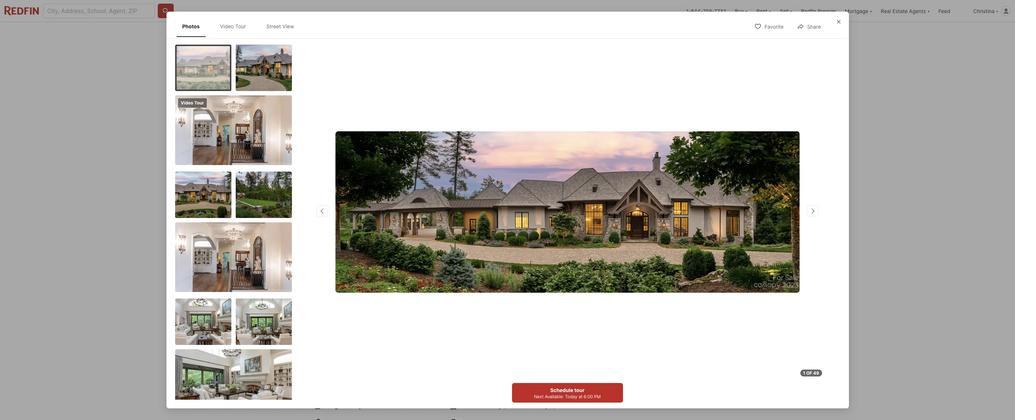 Task type: locate. For each thing, give the bounding box(es) containing it.
1 horizontal spatial grand
[[436, 348, 452, 355]]

welcome.
[[389, 356, 415, 364]]

and down 'vanities,'
[[527, 402, 538, 409]]

available:
[[545, 394, 564, 399]]

option down wednesday
[[594, 293, 641, 309]]

1 horizontal spatial video tour
[[220, 23, 246, 29]]

1 option from the left
[[594, 293, 641, 309]]

nov down agent
[[665, 257, 675, 263]]

premier left agent
[[647, 246, 669, 253]]

0 horizontal spatial fireplace,
[[364, 365, 389, 372]]

of
[[545, 339, 550, 346], [442, 365, 447, 372], [807, 370, 813, 376], [382, 383, 387, 390]]

living
[[509, 356, 524, 364]]

family down takes
[[463, 409, 480, 416]]

2 vertical spatial to
[[313, 409, 319, 416]]

0 horizontal spatial you
[[482, 400, 492, 407]]

0 horizontal spatial video tour
[[181, 100, 204, 105]]

1 of 49
[[803, 370, 819, 376]]

to left your
[[313, 409, 319, 416]]

1 vertical spatial room
[[481, 409, 495, 416]]

1 horizontal spatial in
[[401, 339, 406, 346]]

video inside tab
[[220, 23, 234, 29]]

1 vertical spatial view
[[391, 215, 404, 221]]

forest.
[[403, 348, 422, 355]]

sq
[[482, 282, 489, 289]]

fireplace, up the appliances,double
[[426, 374, 451, 381]]

nov inside nov 1 wednesday
[[602, 257, 611, 263]]

the up explore
[[424, 348, 434, 355]]

to up intimacy
[[460, 356, 465, 364]]

0 vertical spatial video
[[220, 23, 234, 29]]

tab list inside dialog
[[175, 16, 307, 37]]

a up bedrooms,
[[421, 400, 425, 407]]

single-family
[[326, 402, 362, 409]]

0 vertical spatial 1
[[602, 262, 608, 278]]

map entry image
[[529, 240, 577, 288]]

0 vertical spatial redfin
[[801, 8, 817, 14]]

for
[[358, 356, 365, 364]]

a up forest.
[[407, 339, 411, 346]]

1 horizontal spatial to
[[460, 356, 465, 364]]

nov up wednesday
[[602, 257, 611, 263]]

stands
[[485, 339, 504, 346]]

room
[[525, 356, 539, 364], [481, 409, 495, 416]]

grand up "station" at left
[[486, 365, 502, 372]]

nov down tour with a redfin premier agent
[[633, 257, 643, 263]]

dialog
[[166, 12, 849, 420]]

0 vertical spatial premier
[[818, 8, 837, 14]]

approved
[[375, 283, 399, 289]]

0 horizontal spatial view
[[282, 23, 294, 29]]

tour
[[575, 387, 585, 393]]

family
[[346, 402, 362, 409], [463, 409, 480, 416]]

cast
[[333, 365, 345, 372]]

844-
[[691, 8, 703, 14]]

tab list
[[175, 16, 307, 37], [313, 22, 554, 41]]

1 horizontal spatial 1
[[803, 370, 806, 376]]

gourmet
[[313, 383, 336, 390]]

0 horizontal spatial to
[[313, 409, 319, 416]]

redfin premier button
[[797, 0, 841, 22]]

a up shower,
[[495, 383, 498, 390]]

0 horizontal spatial nov
[[602, 257, 611, 263]]

1 horizontal spatial nov
[[633, 257, 643, 263]]

1 horizontal spatial street
[[375, 215, 390, 221]]

1 vertical spatial grand
[[372, 356, 388, 364]]

redfin up 2
[[627, 246, 646, 253]]

station
[[484, 374, 503, 381]]

asheville
[[369, 254, 393, 261]]

12
[[313, 254, 320, 261]]

3-
[[380, 409, 386, 416]]

0 vertical spatial grand
[[436, 348, 452, 355]]

5 tab from the left
[[513, 24, 549, 41]]

a
[[623, 246, 626, 253], [407, 339, 411, 346], [367, 356, 370, 364], [554, 356, 558, 364], [414, 365, 417, 372], [397, 374, 400, 381], [495, 383, 498, 390], [457, 391, 460, 399], [556, 391, 559, 399], [371, 400, 374, 407], [419, 417, 422, 420]]

tour inside tab
[[235, 23, 246, 29]]

the up featuring
[[389, 383, 398, 390]]

has
[[360, 383, 369, 390]]

wednesday
[[602, 278, 625, 282]]

family down primary
[[346, 402, 362, 409]]

of down further at the bottom
[[442, 365, 447, 372]]

street
[[266, 23, 281, 29], [375, 215, 390, 221]]

1 vertical spatial redfin
[[627, 246, 646, 253]]

wet-
[[439, 409, 451, 416]]

1 left 49
[[803, 370, 806, 376]]

1 vertical spatial video tour
[[181, 100, 204, 105]]

video tour tab
[[214, 17, 252, 35]]

0 horizontal spatial street view
[[266, 23, 294, 29]]

nov inside nov 3 friday
[[665, 257, 675, 263]]

grand
[[436, 348, 452, 355], [372, 356, 388, 364], [486, 365, 502, 372]]

0 vertical spatial video tour
[[220, 23, 246, 29]]

1 vertical spatial street view
[[375, 215, 404, 221]]

4 tab from the left
[[456, 24, 513, 41]]

, left the asheville
[[366, 254, 367, 261]]

1 inside dialog
[[803, 370, 806, 376]]

bedrooms,
[[408, 409, 437, 416]]

grand down 'woodland'
[[436, 348, 452, 355]]

in up takes
[[477, 391, 482, 399]]

photos tab
[[177, 17, 206, 35]]

0 horizontal spatial video
[[181, 100, 193, 105]]

0 horizontal spatial street
[[266, 23, 281, 29]]

3
[[665, 262, 674, 278]]

2 option from the left
[[641, 293, 696, 309]]

get
[[355, 283, 363, 289]]

a up caters
[[556, 391, 559, 399]]

None button
[[599, 254, 628, 286], [631, 255, 660, 285], [663, 255, 692, 285], [599, 254, 628, 286], [631, 255, 660, 285], [663, 255, 692, 285]]

2 vertical spatial grand
[[486, 365, 502, 372]]

in up forest.
[[401, 339, 406, 346]]

0 vertical spatial an
[[513, 339, 520, 346]]

2 vertical spatial video
[[335, 215, 350, 221]]

1 vertical spatial premier
[[647, 246, 669, 253]]

, left nc
[[393, 254, 395, 261]]

redfin premier
[[801, 8, 837, 14]]

1 horizontal spatial tab list
[[313, 22, 554, 41]]

0 horizontal spatial the
[[424, 348, 434, 355]]

2 horizontal spatial in
[[477, 391, 482, 399]]

an down leads
[[479, 356, 486, 364]]

tour
[[235, 23, 246, 29], [194, 100, 204, 105], [594, 246, 607, 253]]

a left 4
[[457, 391, 460, 399]]

folding
[[521, 365, 541, 372]]

with down bedrooms,
[[405, 417, 417, 420]]

favorite
[[765, 24, 784, 30]]

takes
[[466, 400, 481, 407]]

2 horizontal spatial tour
[[594, 246, 607, 253]]

3 nov from the left
[[665, 257, 675, 263]]

street view inside button
[[375, 215, 404, 221]]

option
[[594, 293, 641, 309], [641, 293, 696, 309]]

share button
[[791, 19, 827, 34]]

City, Address, School, Agent, ZIP search field
[[43, 4, 155, 18]]

8,482
[[482, 271, 506, 281]]

leads
[[479, 348, 494, 355]]

option down friday
[[641, 293, 696, 309]]

see
[[402, 374, 411, 381]]

a up thru
[[414, 365, 417, 372]]

nov inside nov 2 thursday
[[633, 257, 643, 263]]

2 , from the left
[[393, 254, 395, 261]]

image image
[[236, 44, 292, 91], [177, 46, 230, 89], [175, 95, 292, 165], [175, 171, 231, 218], [236, 171, 292, 218], [175, 222, 292, 292], [175, 298, 231, 345], [236, 298, 292, 345], [175, 349, 292, 419]]

find
[[467, 356, 477, 364]]

elevator
[[442, 400, 464, 407]]

0 horizontal spatial grand
[[372, 356, 388, 364]]

you up elegant
[[496, 348, 506, 355]]

2 horizontal spatial nov
[[665, 257, 675, 263]]

shower,
[[483, 391, 504, 399]]

a
[[563, 383, 567, 390], [421, 400, 425, 407]]

grandeur
[[313, 348, 338, 355]]

0 vertical spatial view
[[282, 23, 294, 29]]

0 horizontal spatial 1
[[602, 262, 608, 278]]

0 horizontal spatial tour
[[194, 100, 204, 105]]

12 landsdowne ct, asheville, nc 28803 image
[[313, 42, 586, 231], [589, 42, 702, 135], [589, 138, 702, 231]]

grand down biltmore at left bottom
[[372, 356, 388, 364]]

a up today
[[563, 383, 567, 390]]

a up doors
[[554, 356, 558, 364]]

to down shower,
[[494, 400, 500, 407]]

soaring
[[313, 356, 334, 364]]

soaking
[[313, 400, 335, 407]]

of left refined
[[545, 339, 550, 346]]

1 horizontal spatial view
[[391, 215, 404, 221]]

1 left 2
[[602, 262, 608, 278]]

1 vertical spatial street
[[375, 215, 390, 221]]

1 vertical spatial a
[[421, 400, 425, 407]]

pre-
[[365, 283, 375, 289]]

view
[[282, 23, 294, 29], [391, 215, 404, 221]]

2 horizontal spatial to
[[494, 400, 500, 407]]

prestigious
[[326, 339, 357, 346]]

tab
[[313, 24, 361, 41], [361, 24, 401, 41], [401, 24, 456, 41], [456, 24, 513, 41], [513, 24, 549, 41]]

line
[[400, 383, 409, 390]]

need
[[351, 409, 365, 416]]

tour with a redfin premier agent
[[594, 246, 687, 253]]

woodland
[[434, 339, 461, 346]]

and
[[474, 365, 484, 372], [505, 374, 515, 381], [483, 383, 493, 390], [544, 391, 554, 399], [527, 402, 538, 409], [497, 409, 507, 416], [469, 417, 479, 420]]

12 landsdowne ct image
[[335, 131, 800, 293]]

emblem
[[521, 339, 543, 346]]

0 vertical spatial tour
[[235, 23, 246, 29]]

room up half
[[481, 409, 495, 416]]

0 horizontal spatial ,
[[366, 254, 367, 261]]

redfin up share button
[[801, 8, 817, 14]]

12 landsdowne ct , asheville , nc 28803
[[313, 254, 425, 261]]

laundry
[[482, 402, 502, 409]]

1-
[[686, 8, 691, 14]]

redfin
[[801, 8, 817, 14], [627, 246, 646, 253]]

0 horizontal spatial room
[[481, 409, 495, 416]]

0 vertical spatial you
[[496, 348, 506, 355]]

dual
[[506, 391, 518, 399]]

screened
[[324, 374, 349, 381]]

1 horizontal spatial video
[[220, 23, 234, 29]]

in down prestigious
[[340, 348, 345, 355]]

0 horizontal spatial an
[[479, 356, 486, 364]]

foyer
[[530, 348, 544, 355]]

nestled
[[379, 339, 399, 346]]

feed button
[[935, 0, 969, 22]]

1 horizontal spatial street view
[[375, 215, 404, 221]]

premier up share
[[818, 8, 837, 14]]

2 vertical spatial tour
[[594, 246, 607, 253]]

2 horizontal spatial video
[[335, 215, 350, 221]]

your
[[320, 409, 333, 416]]

with down offering
[[383, 374, 395, 381]]

1-844-759-7732 link
[[686, 8, 727, 14]]

list box
[[594, 293, 696, 309]]

2 nov from the left
[[633, 257, 643, 263]]

0 horizontal spatial premier
[[647, 246, 669, 253]]

street view inside tab
[[266, 23, 294, 29]]

0 vertical spatial the
[[424, 348, 434, 355]]

4 garage spaces (5 total)
[[462, 385, 531, 393]]

closets,
[[434, 391, 455, 399]]

1 vertical spatial tour
[[194, 100, 204, 105]]

49
[[814, 370, 819, 376]]

tab list containing photos
[[175, 16, 307, 37]]

1 vertical spatial video
[[181, 100, 193, 105]]

1 vertical spatial an
[[479, 356, 486, 364]]

you down shower,
[[482, 400, 492, 407]]

manicured
[[313, 417, 342, 420]]

1 horizontal spatial family
[[463, 409, 480, 416]]

further
[[439, 356, 458, 364]]

feed
[[939, 8, 951, 14]]

1 horizontal spatial ,
[[393, 254, 395, 261]]

1 horizontal spatial an
[[513, 339, 520, 346]]

1 horizontal spatial a
[[563, 383, 567, 390]]

0 vertical spatial street view
[[266, 23, 294, 29]]

the up kitchen.
[[550, 374, 561, 381]]

1 horizontal spatial tour
[[235, 23, 246, 29]]

premier inside button
[[818, 8, 837, 14]]

kitchen
[[338, 383, 358, 390]]

the down dual
[[501, 400, 510, 407]]

offering
[[391, 365, 412, 372]]

0 vertical spatial street
[[266, 23, 281, 29]]

garage
[[467, 385, 487, 393]]

an right as
[[513, 339, 520, 346]]

and left half
[[469, 417, 479, 420]]

1 horizontal spatial the
[[550, 374, 561, 381]]

0 horizontal spatial in
[[340, 348, 345, 355]]

1 horizontal spatial room
[[525, 356, 539, 364]]

video
[[220, 23, 234, 29], [181, 100, 193, 105], [335, 215, 350, 221]]

1 nov from the left
[[602, 257, 611, 263]]

1 horizontal spatial fireplace,
[[426, 374, 451, 381]]

4-
[[508, 417, 514, 420]]

1 vertical spatial 1
[[803, 370, 806, 376]]

1 horizontal spatial redfin
[[801, 8, 817, 14]]

single-
[[326, 402, 346, 409]]

0 horizontal spatial tab list
[[175, 16, 307, 37]]

of left 49
[[807, 370, 813, 376]]

thursday
[[633, 278, 654, 282]]

1 horizontal spatial premier
[[818, 8, 837, 14]]

room up "folding"
[[525, 356, 539, 364]]

fireplace, up porch
[[364, 365, 389, 372]]



Task type: describe. For each thing, give the bounding box(es) containing it.
street view tab
[[261, 17, 300, 35]]

with up nov 1 wednesday
[[609, 246, 621, 253]]

2
[[633, 262, 642, 278]]

suite
[[368, 391, 381, 399]]

2 tab from the left
[[361, 24, 401, 41]]

with up the gardens
[[367, 409, 378, 416]]

spa-
[[376, 400, 388, 407]]

of right top
[[382, 383, 387, 390]]

-
[[345, 241, 348, 247]]

half
[[480, 417, 491, 420]]

next image
[[688, 264, 699, 276]]

refined
[[552, 339, 571, 346]]

and up grill
[[474, 365, 484, 372]]

english
[[344, 417, 363, 420]]

sitting
[[516, 374, 533, 381]]

1 vertical spatial you
[[482, 400, 492, 407]]

balance
[[419, 365, 440, 372]]

beds
[[416, 282, 430, 289]]

ct
[[359, 254, 366, 261]]

in-
[[462, 402, 470, 409]]

active
[[349, 241, 367, 247]]

0 horizontal spatial family
[[346, 402, 362, 409]]

a up nov 1 wednesday
[[623, 246, 626, 253]]

a right for
[[367, 356, 370, 364]]

car
[[514, 417, 523, 420]]

1 inside nov 1 wednesday
[[602, 262, 608, 278]]

friday
[[665, 278, 678, 282]]

view inside street view button
[[391, 215, 404, 221]]

bath.
[[492, 417, 506, 420]]

back
[[351, 374, 364, 381]]

with up doors
[[541, 356, 553, 364]]

baths
[[447, 282, 463, 289]]

video tour inside tab
[[220, 23, 246, 29]]

elegant
[[487, 356, 508, 364]]

nov 1 wednesday
[[602, 257, 625, 282]]

a down bedrooms,
[[419, 417, 422, 420]]

lower
[[512, 400, 527, 407]]

share
[[808, 24, 821, 30]]

active link
[[349, 241, 367, 247]]

for
[[320, 241, 330, 247]]

biltmore
[[379, 348, 401, 355]]

0 vertical spatial a
[[563, 383, 567, 390]]

spaces
[[488, 385, 508, 393]]

street inside tab
[[266, 23, 281, 29]]

outside,
[[533, 409, 556, 416]]

his&hers
[[409, 391, 432, 399]]

pavilion,storage
[[423, 417, 467, 420]]

vanities,
[[519, 391, 542, 399]]

tranquil
[[412, 339, 433, 346]]

nov for 3
[[665, 257, 675, 263]]

$9,995,000 $65,530 /mo get pre-approved
[[313, 271, 399, 289]]

and down "station" at left
[[483, 383, 493, 390]]

featuring
[[383, 391, 407, 399]]

/mo
[[344, 283, 353, 289]]

dialog containing photos
[[166, 12, 849, 420]]

with down refined
[[545, 348, 557, 355]]

and down 'scale.'
[[505, 374, 515, 381]]

islands
[[462, 383, 481, 390]]

48 photos
[[665, 215, 690, 221]]

total)
[[517, 385, 531, 393]]

48 photos button
[[649, 211, 696, 225]]

0 horizontal spatial a
[[421, 400, 425, 407]]

kitchen.
[[540, 383, 561, 390]]

this prestigious estate, nestled in a tranquil woodland setting, stands as an emblem of refined grandeur in the ramble biltmore forest. the grand entrance leads you into the foyer with soaring ceilings for a grand welcome. explore further to find an elegant living room with a stately cast stone fireplace, offering a balance of intimacy and grand scale. folding doors open the screened back porch with a see thru fireplace, dining, grill station and sitting area. the gourmet kitchen has top of the line appliances,double islands and a separate prep kitchen. a sumptuous primary suite featuring his&hers closets, a walk-in shower, dual vanities, and a soaking tub,creating a spa-like retreat. a glass elevator takes you to the lower level that caters to your every need with 3-ensuite bedrooms, wet-bar, family room and storage. outside, manicured english gardens await with a pavilion,storage and half bath. 4-car garag
[[313, 339, 573, 420]]

2 vertical spatial in
[[477, 391, 482, 399]]

the up living
[[519, 348, 528, 355]]

unit
[[470, 402, 480, 409]]

get pre-approved link
[[355, 283, 399, 289]]

5 beds
[[416, 271, 430, 289]]

nc
[[396, 254, 405, 261]]

nov 2 thursday
[[633, 257, 654, 282]]

dryer)
[[539, 402, 556, 409]]

open
[[560, 365, 573, 372]]

1 vertical spatial to
[[494, 400, 500, 407]]

and up that
[[544, 391, 554, 399]]

the down stately
[[313, 374, 322, 381]]

(washer
[[504, 402, 526, 409]]

storage.
[[509, 409, 531, 416]]

photos
[[182, 23, 200, 29]]

1-844-759-7732
[[686, 8, 727, 14]]

glass
[[426, 400, 441, 407]]

top
[[371, 383, 380, 390]]

0 horizontal spatial redfin
[[627, 246, 646, 253]]

redfin inside button
[[801, 8, 817, 14]]

sumptuous
[[313, 391, 344, 399]]

1 tab from the left
[[313, 24, 361, 41]]

0 vertical spatial to
[[460, 356, 465, 364]]

0 vertical spatial in
[[401, 339, 406, 346]]

of inside dialog
[[807, 370, 813, 376]]

schedule
[[550, 387, 573, 393]]

1 vertical spatial the
[[550, 374, 561, 381]]

video inside button
[[335, 215, 350, 221]]

ensuite
[[386, 409, 406, 416]]

this
[[313, 339, 325, 346]]

intimacy
[[449, 365, 472, 372]]

1 horizontal spatial you
[[496, 348, 506, 355]]

separate
[[500, 383, 524, 390]]

and up bath.
[[497, 409, 507, 416]]

nov for 2
[[633, 257, 643, 263]]

28803
[[407, 254, 425, 261]]

1 vertical spatial fireplace,
[[426, 374, 451, 381]]

family inside this prestigious estate, nestled in a tranquil woodland setting, stands as an emblem of refined grandeur in the ramble biltmore forest. the grand entrance leads you into the foyer with soaring ceilings for a grand welcome. explore further to find an elegant living room with a stately cast stone fireplace, offering a balance of intimacy and grand scale. folding doors open the screened back porch with a see thru fireplace, dining, grill station and sitting area. the gourmet kitchen has top of the line appliances,double islands and a separate prep kitchen. a sumptuous primary suite featuring his&hers closets, a walk-in shower, dual vanities, and a soaking tub,creating a spa-like retreat. a glass elevator takes you to the lower level that caters to your every need with 3-ensuite bedrooms, wet-bar, family room and storage. outside, manicured english gardens await with a pavilion,storage and half bath. 4-car garag
[[463, 409, 480, 416]]

2 horizontal spatial grand
[[486, 365, 502, 372]]

view inside street view tab
[[282, 23, 294, 29]]

a left see
[[397, 374, 400, 381]]

caters
[[555, 400, 572, 407]]

street inside button
[[375, 215, 390, 221]]

1 , from the left
[[366, 254, 367, 261]]

tub,creating
[[336, 400, 369, 407]]

8,482 sq ft
[[482, 271, 506, 289]]

5
[[416, 271, 421, 281]]

that
[[542, 400, 553, 407]]

nov for 1
[[602, 257, 611, 263]]

0 vertical spatial fireplace,
[[364, 365, 389, 372]]

grill
[[473, 374, 482, 381]]

ft
[[491, 282, 496, 289]]

submit search image
[[162, 7, 169, 15]]

agent
[[670, 246, 687, 253]]

porch
[[366, 374, 382, 381]]

a down suite
[[371, 400, 374, 407]]

every
[[334, 409, 349, 416]]

appliances,double
[[411, 383, 461, 390]]

the up ceilings
[[346, 348, 355, 355]]

like
[[388, 400, 397, 407]]

bar,
[[451, 409, 462, 416]]

ramble
[[357, 348, 377, 355]]

1 vertical spatial in
[[340, 348, 345, 355]]

0 vertical spatial room
[[525, 356, 539, 364]]

walk-
[[462, 391, 477, 399]]

3 tab from the left
[[401, 24, 456, 41]]

gardens
[[365, 417, 387, 420]]



Task type: vqa. For each thing, say whether or not it's contained in the screenshot.
the bottom 'tab list'
no



